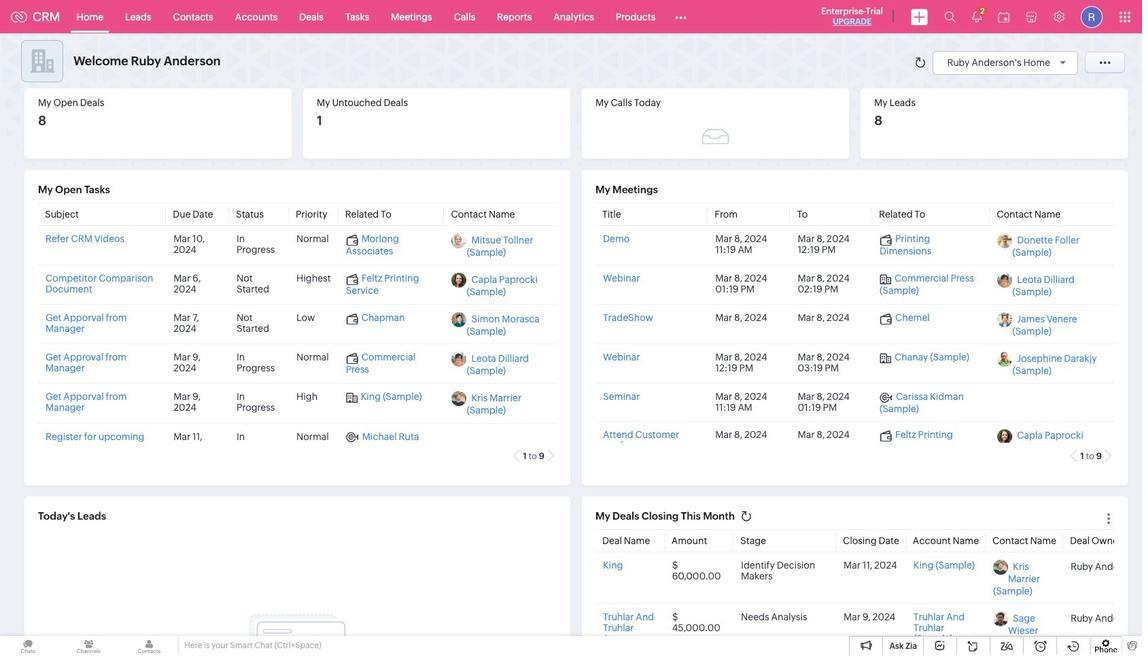 Task type: describe. For each thing, give the bounding box(es) containing it.
chats image
[[0, 636, 56, 655]]

logo image
[[11, 11, 27, 22]]

signals element
[[965, 0, 990, 33]]

calendar image
[[999, 11, 1010, 22]]

profile element
[[1073, 0, 1112, 33]]

channels image
[[61, 636, 117, 655]]

contacts image
[[121, 636, 177, 655]]



Task type: locate. For each thing, give the bounding box(es) containing it.
search element
[[937, 0, 965, 33]]

search image
[[945, 11, 956, 22]]

Other Modules field
[[667, 6, 696, 28]]

create menu element
[[903, 0, 937, 33]]

create menu image
[[912, 9, 929, 25]]

profile image
[[1082, 6, 1103, 28]]



Task type: vqa. For each thing, say whether or not it's contained in the screenshot.
first MMM D, YYYY TEXT BOX from left
no



